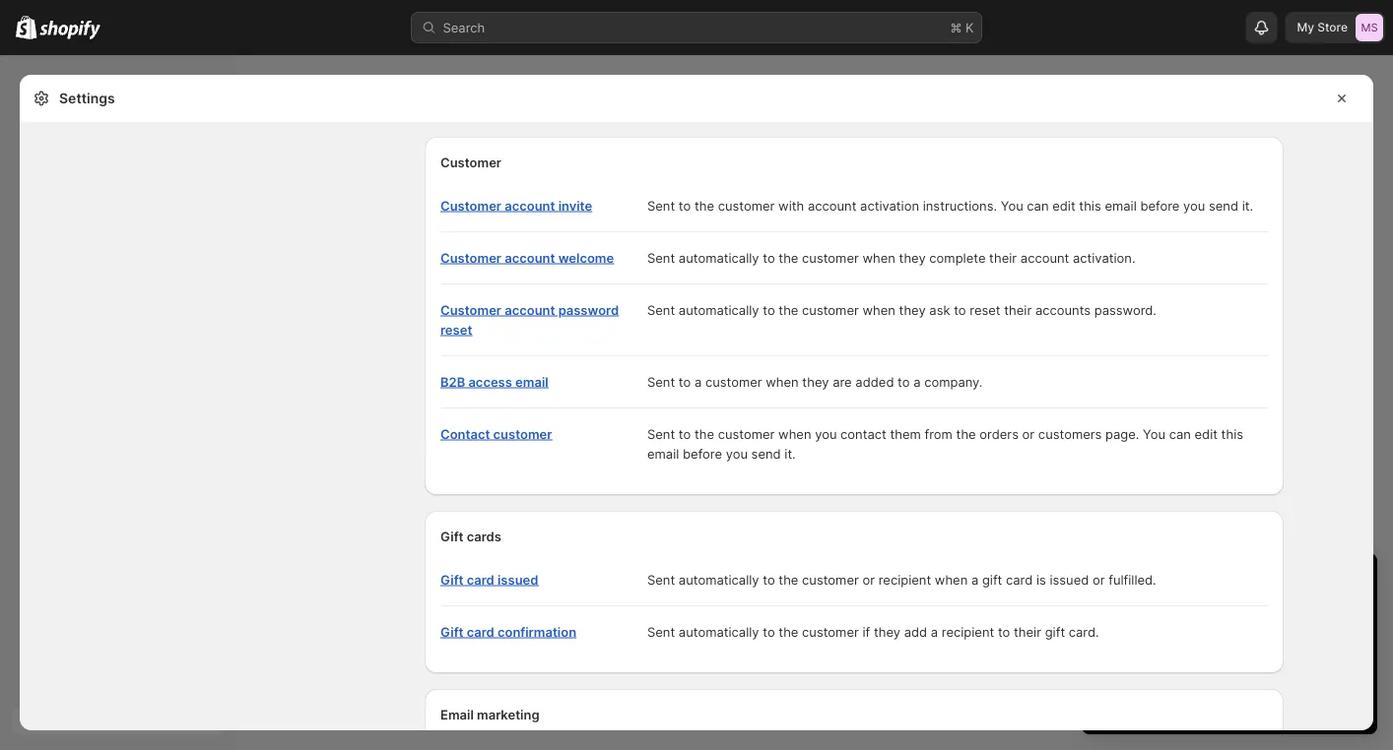 Task type: describe. For each thing, give the bounding box(es) containing it.
1 horizontal spatial it.
[[1242, 198, 1253, 213]]

my store image
[[1356, 14, 1383, 41]]

added
[[856, 374, 894, 390]]

b2b access email link
[[440, 374, 548, 390]]

page.
[[1105, 427, 1139, 442]]

sent automatically to the customer when they complete their account activation.
[[647, 250, 1135, 266]]

activation.
[[1073, 250, 1135, 266]]

automatically for sent automatically to the customer when they complete their account activation.
[[679, 250, 759, 266]]

it. inside sent to the customer when you contact them from the orders or customers page. you can edit this email before you send it.
[[785, 446, 796, 462]]

contact customer
[[440, 427, 552, 442]]

in
[[1205, 571, 1222, 595]]

gift card confirmation
[[440, 625, 576, 640]]

to inside "select a plan to extend your shopify trial for just $1/month for your first 3 months."
[[1183, 638, 1195, 654]]

gift card issued link
[[440, 572, 538, 588]]

0 horizontal spatial can
[[1027, 198, 1049, 213]]

2 for from the left
[[1208, 658, 1225, 673]]

k
[[966, 20, 974, 35]]

1 vertical spatial gift
[[1045, 625, 1065, 640]]

with
[[778, 198, 804, 213]]

automatically for sent automatically to the customer or recipient when a gift card is issued or fulfilled.
[[679, 572, 759, 588]]

customer for customer account welcome
[[440, 250, 501, 266]]

1 issued from the left
[[498, 572, 538, 588]]

to inside sent to the customer when you contact them from the orders or customers page. you can edit this email before you send it.
[[679, 427, 691, 442]]

customer account password reset link
[[440, 302, 619, 337]]

3 days left in your trial button
[[1082, 554, 1377, 595]]

sent automatically to the customer or recipient when a gift card is issued or fulfilled.
[[647, 572, 1156, 588]]

from
[[925, 427, 953, 442]]

gift cards
[[440, 529, 501, 544]]

2 horizontal spatial or
[[1093, 572, 1105, 588]]

account for invite
[[505, 198, 555, 213]]

they for add
[[874, 625, 901, 640]]

when down the activation
[[863, 250, 895, 266]]

gift for gift cards
[[440, 529, 464, 544]]

they for complete
[[899, 250, 926, 266]]

when inside sent to the customer when you contact them from the orders or customers page. you can edit this email before you send it.
[[778, 427, 811, 442]]

or inside sent to the customer when you contact them from the orders or customers page. you can edit this email before you send it.
[[1022, 427, 1035, 442]]

3 inside "select a plan to extend your shopify trial for just $1/month for your first 3 months."
[[1286, 658, 1294, 673]]

$1/month
[[1147, 658, 1205, 673]]

0 vertical spatial their
[[989, 250, 1017, 266]]

customer for customer
[[440, 155, 501, 170]]

0 vertical spatial before
[[1140, 198, 1180, 213]]

settings dialog
[[20, 75, 1373, 751]]

add
[[904, 625, 927, 640]]

⌘ k
[[950, 20, 974, 35]]

they left the are
[[802, 374, 829, 390]]

3 days left in your trial element
[[1082, 605, 1377, 735]]

customer for customer account invite
[[440, 198, 501, 213]]

can inside sent to the customer when you contact them from the orders or customers page. you can edit this email before you send it.
[[1169, 427, 1191, 442]]

if
[[863, 625, 870, 640]]

marketing
[[477, 707, 539, 723]]

sent for sent automatically to the customer if they add a recipient to their gift card.
[[647, 625, 675, 640]]

0 vertical spatial you
[[1183, 198, 1205, 213]]

b2b access email
[[440, 374, 548, 390]]

a inside "select a plan to extend your shopify trial for just $1/month for your first 3 months."
[[1143, 638, 1150, 654]]

company.
[[924, 374, 983, 390]]

0 vertical spatial send
[[1209, 198, 1238, 213]]

email marketing
[[440, 707, 539, 723]]

them
[[890, 427, 921, 442]]

0 horizontal spatial gift
[[982, 572, 1002, 588]]

2 vertical spatial their
[[1014, 625, 1041, 640]]

customer account welcome link
[[440, 250, 614, 266]]

ask
[[929, 302, 950, 318]]

email inside sent to the customer when you contact them from the orders or customers page. you can edit this email before you send it.
[[647, 446, 679, 462]]

before inside sent to the customer when you contact them from the orders or customers page. you can edit this email before you send it.
[[683, 446, 722, 462]]

gift card confirmation link
[[440, 625, 576, 640]]

trial inside dropdown button
[[1274, 571, 1309, 595]]

sent for sent to a customer when they are added to a company.
[[647, 374, 675, 390]]

sent for sent to the customer with account activation instructions. you can edit this email before you send it.
[[647, 198, 675, 213]]

accounts
[[1035, 302, 1091, 318]]

customers
[[1038, 427, 1102, 442]]

automatically for sent automatically to the customer when they ask to reset their accounts password.
[[679, 302, 759, 318]]

my
[[1297, 20, 1314, 34]]

gift for gift card confirmation
[[440, 625, 464, 640]]

3 inside dropdown button
[[1101, 571, 1114, 595]]

card for issued
[[467, 572, 494, 588]]

sent for sent automatically to the customer when they ask to reset their accounts password.
[[647, 302, 675, 318]]

welcome
[[558, 250, 614, 266]]

card.
[[1069, 625, 1099, 640]]

they for ask
[[899, 302, 926, 318]]

card left 'is'
[[1006, 572, 1033, 588]]

complete
[[929, 250, 986, 266]]

contact
[[840, 427, 886, 442]]

shopify
[[1274, 638, 1320, 654]]

when down sent automatically to the customer when they complete their account activation.
[[863, 302, 895, 318]]

when left 'is'
[[935, 572, 968, 588]]

3 days left in your trial
[[1101, 571, 1309, 595]]



Task type: vqa. For each thing, say whether or not it's contained in the screenshot.
left the recipient
yes



Task type: locate. For each thing, give the bounding box(es) containing it.
0 horizontal spatial email
[[515, 374, 548, 390]]

send inside sent to the customer when you contact them from the orders or customers page. you can edit this email before you send it.
[[751, 446, 781, 462]]

this inside sent to the customer when you contact them from the orders or customers page. you can edit this email before you send it.
[[1221, 427, 1243, 442]]

0 vertical spatial gift
[[440, 529, 464, 544]]

0 horizontal spatial 3
[[1101, 571, 1114, 595]]

1 horizontal spatial 3
[[1286, 658, 1294, 673]]

password
[[558, 302, 619, 318]]

are
[[833, 374, 852, 390]]

3 sent from the top
[[647, 302, 675, 318]]

customer for customer account password reset
[[440, 302, 501, 318]]

my store
[[1297, 20, 1348, 34]]

1 horizontal spatial you
[[1143, 427, 1166, 442]]

1 horizontal spatial for
[[1208, 658, 1225, 673]]

3
[[1101, 571, 1114, 595], [1286, 658, 1294, 673]]

b2b
[[440, 374, 465, 390]]

account up the accounts
[[1021, 250, 1069, 266]]

can right instructions.
[[1027, 198, 1049, 213]]

1 horizontal spatial this
[[1221, 427, 1243, 442]]

edit up 'activation.' at top
[[1052, 198, 1076, 213]]

customer account invite
[[440, 198, 592, 213]]

2 horizontal spatial email
[[1105, 198, 1137, 213]]

1 vertical spatial this
[[1221, 427, 1243, 442]]

october 20 .
[[1211, 607, 1285, 622]]

3 automatically from the top
[[679, 572, 759, 588]]

2 vertical spatial you
[[726, 446, 748, 462]]

1 sent from the top
[[647, 198, 675, 213]]

0 horizontal spatial send
[[751, 446, 781, 462]]

plan
[[1154, 638, 1179, 654]]

0 horizontal spatial or
[[863, 572, 875, 588]]

1 vertical spatial can
[[1169, 427, 1191, 442]]

they left complete
[[899, 250, 926, 266]]

0 vertical spatial recipient
[[879, 572, 931, 588]]

or right orders
[[1022, 427, 1035, 442]]

orders
[[980, 427, 1019, 442]]

is
[[1036, 572, 1046, 588]]

.
[[1282, 607, 1285, 622]]

you
[[1183, 198, 1205, 213], [815, 427, 837, 442], [726, 446, 748, 462]]

for
[[1101, 658, 1118, 673], [1208, 658, 1225, 673]]

1 automatically from the top
[[679, 250, 759, 266]]

1 horizontal spatial before
[[1140, 198, 1180, 213]]

card
[[467, 572, 494, 588], [1006, 572, 1033, 588], [467, 625, 494, 640]]

reset inside customer account password reset
[[440, 322, 472, 337]]

account for welcome
[[505, 250, 555, 266]]

sent for sent to the customer when you contact them from the orders or customers page. you can edit this email before you send it.
[[647, 427, 675, 442]]

0 horizontal spatial issued
[[498, 572, 538, 588]]

or up if
[[863, 572, 875, 588]]

customer up b2b
[[440, 302, 501, 318]]

reset right "ask"
[[970, 302, 1001, 318]]

email
[[440, 707, 474, 723]]

to
[[679, 198, 691, 213], [763, 250, 775, 266], [763, 302, 775, 318], [954, 302, 966, 318], [679, 374, 691, 390], [898, 374, 910, 390], [679, 427, 691, 442], [763, 572, 775, 588], [763, 625, 775, 640], [998, 625, 1010, 640], [1183, 638, 1195, 654]]

gift left "card."
[[1045, 625, 1065, 640]]

customer inside customer account password reset
[[440, 302, 501, 318]]

their left the accounts
[[1004, 302, 1032, 318]]

3 left days
[[1101, 571, 1114, 595]]

activation
[[860, 198, 919, 213]]

customer up customer account welcome link
[[440, 198, 501, 213]]

edit
[[1052, 198, 1076, 213], [1195, 427, 1218, 442]]

2 vertical spatial email
[[647, 446, 679, 462]]

1 horizontal spatial send
[[1209, 198, 1238, 213]]

they left "ask"
[[899, 302, 926, 318]]

1 horizontal spatial trial
[[1324, 638, 1347, 654]]

send
[[1209, 198, 1238, 213], [751, 446, 781, 462]]

store
[[1317, 20, 1348, 34]]

select
[[1101, 638, 1139, 654]]

0 vertical spatial reset
[[970, 302, 1001, 318]]

search
[[443, 20, 485, 35]]

0 vertical spatial can
[[1027, 198, 1049, 213]]

customer account invite link
[[440, 198, 592, 213]]

first
[[1259, 658, 1283, 673]]

1 vertical spatial email
[[515, 374, 548, 390]]

sent automatically to the customer when they ask to reset their accounts password.
[[647, 302, 1157, 318]]

dialog
[[1381, 75, 1393, 731]]

their down 'is'
[[1014, 625, 1041, 640]]

3 gift from the top
[[440, 625, 464, 640]]

can right page.
[[1169, 427, 1191, 442]]

1 vertical spatial reset
[[440, 322, 472, 337]]

reset up b2b
[[440, 322, 472, 337]]

gift left cards
[[440, 529, 464, 544]]

issued
[[498, 572, 538, 588], [1050, 572, 1089, 588]]

0 horizontal spatial you
[[1001, 198, 1023, 213]]

1 horizontal spatial recipient
[[942, 625, 994, 640]]

fulfilled.
[[1109, 572, 1156, 588]]

gift down gift card issued
[[440, 625, 464, 640]]

automatically
[[679, 250, 759, 266], [679, 302, 759, 318], [679, 572, 759, 588], [679, 625, 759, 640]]

gift card issued
[[440, 572, 538, 588]]

3 right first
[[1286, 658, 1294, 673]]

their
[[989, 250, 1017, 266], [1004, 302, 1032, 318], [1014, 625, 1041, 640]]

your up 'october 20 .'
[[1227, 571, 1268, 595]]

2 horizontal spatial you
[[1183, 198, 1205, 213]]

2 vertical spatial gift
[[440, 625, 464, 640]]

settings
[[59, 90, 115, 107]]

0 vertical spatial 3
[[1101, 571, 1114, 595]]

2 issued from the left
[[1050, 572, 1089, 588]]

or left fulfilled.
[[1093, 572, 1105, 588]]

automatically for sent automatically to the customer if they add a recipient to their gift card.
[[679, 625, 759, 640]]

4 automatically from the top
[[679, 625, 759, 640]]

0 vertical spatial trial
[[1274, 571, 1309, 595]]

0 horizontal spatial trial
[[1274, 571, 1309, 595]]

1 vertical spatial you
[[815, 427, 837, 442]]

gift left 'is'
[[982, 572, 1002, 588]]

1 horizontal spatial edit
[[1195, 427, 1218, 442]]

1 vertical spatial gift
[[440, 572, 464, 588]]

account down customer account invite link
[[505, 250, 555, 266]]

1 vertical spatial send
[[751, 446, 781, 462]]

or
[[1022, 427, 1035, 442], [863, 572, 875, 588], [1093, 572, 1105, 588]]

months.
[[1298, 658, 1347, 673]]

issued right 'is'
[[1050, 572, 1089, 588]]

0 vertical spatial email
[[1105, 198, 1137, 213]]

1 vertical spatial your
[[1244, 638, 1271, 654]]

when left the are
[[766, 374, 799, 390]]

it.
[[1242, 198, 1253, 213], [785, 446, 796, 462]]

0 horizontal spatial before
[[683, 446, 722, 462]]

1 vertical spatial their
[[1004, 302, 1032, 318]]

1 vertical spatial before
[[683, 446, 722, 462]]

confirmation
[[498, 625, 576, 640]]

4 customer from the top
[[440, 302, 501, 318]]

2 customer from the top
[[440, 198, 501, 213]]

0 horizontal spatial recipient
[[879, 572, 931, 588]]

october
[[1211, 607, 1262, 622]]

trial
[[1274, 571, 1309, 595], [1324, 638, 1347, 654]]

customer inside sent to the customer when you contact them from the orders or customers page. you can edit this email before you send it.
[[718, 427, 775, 442]]

1 vertical spatial recipient
[[942, 625, 994, 640]]

3 customer from the top
[[440, 250, 501, 266]]

contact customer link
[[440, 427, 552, 442]]

when
[[863, 250, 895, 266], [863, 302, 895, 318], [766, 374, 799, 390], [778, 427, 811, 442], [935, 572, 968, 588]]

2 sent from the top
[[647, 250, 675, 266]]

1 horizontal spatial can
[[1169, 427, 1191, 442]]

0 horizontal spatial it.
[[785, 446, 796, 462]]

recipient right add
[[942, 625, 994, 640]]

1 vertical spatial trial
[[1324, 638, 1347, 654]]

access
[[468, 374, 512, 390]]

6 sent from the top
[[647, 572, 675, 588]]

customer account password reset
[[440, 302, 619, 337]]

1 horizontal spatial you
[[815, 427, 837, 442]]

gift down gift cards
[[440, 572, 464, 588]]

instructions.
[[923, 198, 997, 213]]

4 sent from the top
[[647, 374, 675, 390]]

a
[[695, 374, 702, 390], [913, 374, 921, 390], [971, 572, 979, 588], [931, 625, 938, 640], [1143, 638, 1150, 654]]

for down extend
[[1208, 658, 1225, 673]]

sent to the customer when you contact them from the orders or customers page. you can edit this email before you send it.
[[647, 427, 1243, 462]]

the
[[695, 198, 714, 213], [779, 250, 798, 266], [779, 302, 798, 318], [695, 427, 714, 442], [956, 427, 976, 442], [779, 572, 798, 588], [779, 625, 798, 640]]

you inside sent to the customer when you contact them from the orders or customers page. you can edit this email before you send it.
[[1143, 427, 1166, 442]]

0 vertical spatial this
[[1079, 198, 1101, 213]]

account right with
[[808, 198, 857, 213]]

email
[[1105, 198, 1137, 213], [515, 374, 548, 390], [647, 446, 679, 462]]

when down sent to a customer when they are added to a company.
[[778, 427, 811, 442]]

2 vertical spatial your
[[1229, 658, 1255, 673]]

trial up months.
[[1324, 638, 1347, 654]]

extend
[[1199, 638, 1241, 654]]

1 horizontal spatial or
[[1022, 427, 1035, 442]]

their right complete
[[989, 250, 1017, 266]]

edit right page.
[[1195, 427, 1218, 442]]

shopify image
[[40, 20, 101, 40]]

gift
[[440, 529, 464, 544], [440, 572, 464, 588], [440, 625, 464, 640]]

5 sent from the top
[[647, 427, 675, 442]]

card down the gift card issued link
[[467, 625, 494, 640]]

sent for sent automatically to the customer when they complete their account activation.
[[647, 250, 675, 266]]

1 customer from the top
[[440, 155, 501, 170]]

account inside customer account password reset
[[505, 302, 555, 318]]

0 vertical spatial it.
[[1242, 198, 1253, 213]]

2 gift from the top
[[440, 572, 464, 588]]

0 horizontal spatial edit
[[1052, 198, 1076, 213]]

select a plan to extend your shopify trial for just $1/month for your first 3 months.
[[1101, 638, 1347, 673]]

customer up "customer account invite"
[[440, 155, 501, 170]]

0 vertical spatial edit
[[1052, 198, 1076, 213]]

can
[[1027, 198, 1049, 213], [1169, 427, 1191, 442]]

customer
[[440, 155, 501, 170], [440, 198, 501, 213], [440, 250, 501, 266], [440, 302, 501, 318]]

1 horizontal spatial reset
[[970, 302, 1001, 318]]

days
[[1120, 571, 1164, 595]]

for down select
[[1101, 658, 1118, 673]]

gift for gift card issued
[[440, 572, 464, 588]]

1 vertical spatial it.
[[785, 446, 796, 462]]

account for password
[[505, 302, 555, 318]]

sent for sent automatically to the customer or recipient when a gift card is issued or fulfilled.
[[647, 572, 675, 588]]

this
[[1079, 198, 1101, 213], [1221, 427, 1243, 442]]

sent inside sent to the customer when you contact them from the orders or customers page. you can edit this email before you send it.
[[647, 427, 675, 442]]

you right page.
[[1143, 427, 1166, 442]]

0 vertical spatial gift
[[982, 572, 1002, 588]]

0 horizontal spatial reset
[[440, 322, 472, 337]]

sent
[[647, 198, 675, 213], [647, 250, 675, 266], [647, 302, 675, 318], [647, 374, 675, 390], [647, 427, 675, 442], [647, 572, 675, 588], [647, 625, 675, 640]]

shopify image
[[16, 15, 37, 39]]

customer down customer account invite link
[[440, 250, 501, 266]]

recipient
[[879, 572, 931, 588], [942, 625, 994, 640]]

recipient up add
[[879, 572, 931, 588]]

sent to a customer when they are added to a company.
[[647, 374, 983, 390]]

password.
[[1094, 302, 1157, 318]]

trial inside "select a plan to extend your shopify trial for just $1/month for your first 3 months."
[[1324, 638, 1347, 654]]

you right instructions.
[[1001, 198, 1023, 213]]

edit inside sent to the customer when you contact them from the orders or customers page. you can edit this email before you send it.
[[1195, 427, 1218, 442]]

1 vertical spatial 3
[[1286, 658, 1294, 673]]

0 vertical spatial you
[[1001, 198, 1023, 213]]

1 horizontal spatial issued
[[1050, 572, 1089, 588]]

invite
[[558, 198, 592, 213]]

0 horizontal spatial for
[[1101, 658, 1118, 673]]

your
[[1227, 571, 1268, 595], [1244, 638, 1271, 654], [1229, 658, 1255, 673]]

1 for from the left
[[1101, 658, 1118, 673]]

issued up gift card confirmation
[[498, 572, 538, 588]]

card for confirmation
[[467, 625, 494, 640]]

1 vertical spatial you
[[1143, 427, 1166, 442]]

your up first
[[1244, 638, 1271, 654]]

1 gift from the top
[[440, 529, 464, 544]]

they
[[899, 250, 926, 266], [899, 302, 926, 318], [802, 374, 829, 390], [874, 625, 901, 640]]

1 horizontal spatial email
[[647, 446, 679, 462]]

sent to the customer with account activation instructions. you can edit this email before you send it.
[[647, 198, 1253, 213]]

trial up "."
[[1274, 571, 1309, 595]]

customer
[[718, 198, 775, 213], [802, 250, 859, 266], [802, 302, 859, 318], [705, 374, 762, 390], [493, 427, 552, 442], [718, 427, 775, 442], [802, 572, 859, 588], [802, 625, 859, 640]]

1 vertical spatial edit
[[1195, 427, 1218, 442]]

customer account welcome
[[440, 250, 614, 266]]

1 horizontal spatial gift
[[1045, 625, 1065, 640]]

you
[[1001, 198, 1023, 213], [1143, 427, 1166, 442]]

0 horizontal spatial this
[[1079, 198, 1101, 213]]

20
[[1265, 607, 1282, 622]]

before
[[1140, 198, 1180, 213], [683, 446, 722, 462]]

left
[[1169, 571, 1200, 595]]

sent automatically to the customer if they add a recipient to their gift card.
[[647, 625, 1099, 640]]

0 vertical spatial your
[[1227, 571, 1268, 595]]

your left first
[[1229, 658, 1255, 673]]

just
[[1122, 658, 1144, 673]]

2 automatically from the top
[[679, 302, 759, 318]]

contact
[[440, 427, 490, 442]]

account
[[505, 198, 555, 213], [808, 198, 857, 213], [505, 250, 555, 266], [1021, 250, 1069, 266], [505, 302, 555, 318]]

card down cards
[[467, 572, 494, 588]]

cards
[[467, 529, 501, 544]]

0 horizontal spatial you
[[726, 446, 748, 462]]

⌘
[[950, 20, 962, 35]]

they right if
[[874, 625, 901, 640]]

7 sent from the top
[[647, 625, 675, 640]]

account down customer account welcome
[[505, 302, 555, 318]]

account left invite
[[505, 198, 555, 213]]

your inside dropdown button
[[1227, 571, 1268, 595]]



